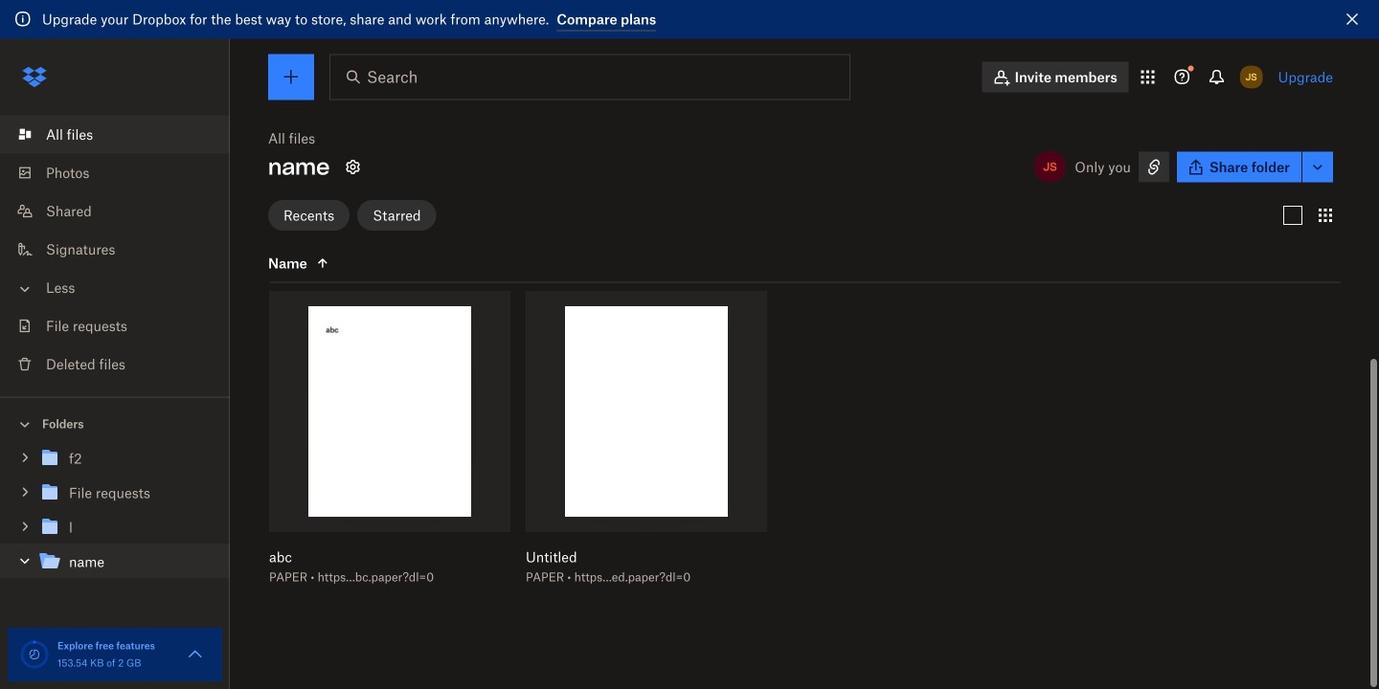 Task type: locate. For each thing, give the bounding box(es) containing it.
less image
[[15, 280, 34, 299]]

dropbox image
[[15, 58, 54, 96]]

quota usage progress bar
[[19, 640, 50, 671]]

list item
[[0, 115, 230, 154]]

group
[[0, 438, 230, 594]]

alert
[[0, 0, 1380, 39]]

list
[[0, 104, 230, 397]]



Task type: describe. For each thing, give the bounding box(es) containing it.
Search in folder "Dropbox" text field
[[367, 66, 811, 89]]

folder settings image
[[341, 156, 364, 179]]

file, abc.paper row
[[262, 291, 511, 598]]

file, untitled.paper row
[[518, 291, 767, 598]]

quota usage image
[[19, 640, 50, 671]]



Task type: vqa. For each thing, say whether or not it's contained in the screenshot.
Upload files's Upload
no



